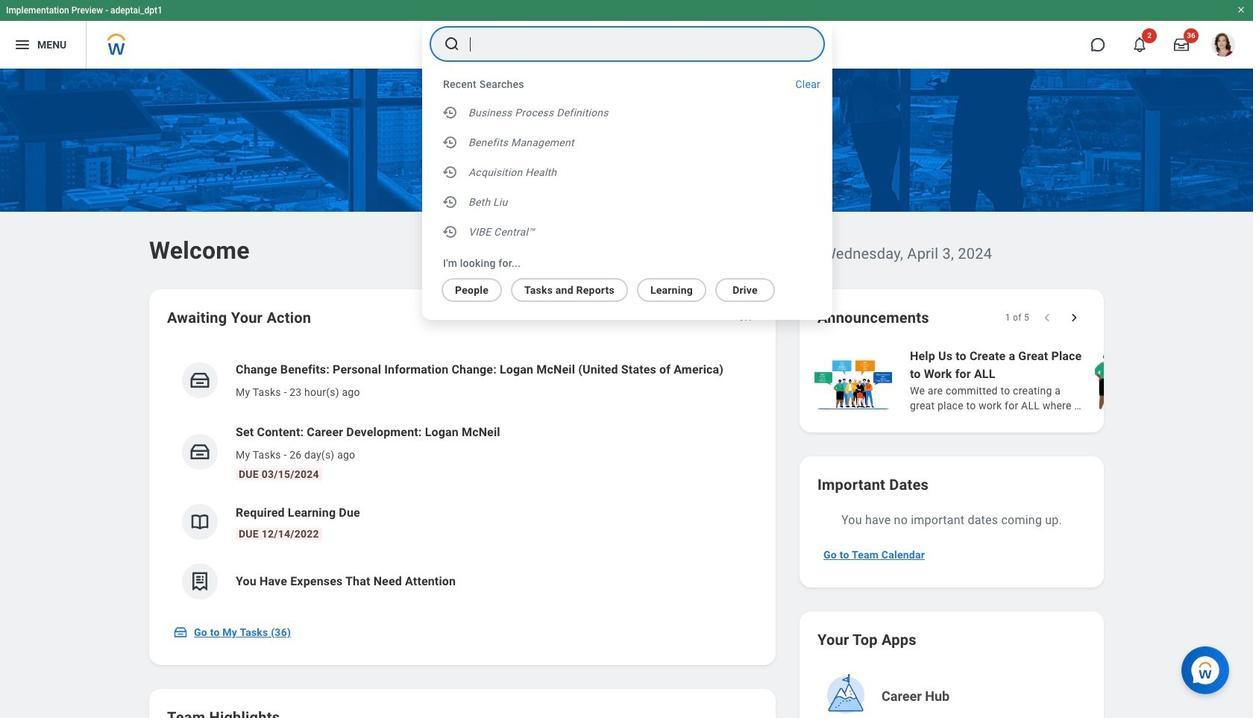 Task type: describe. For each thing, give the bounding box(es) containing it.
1 time image from the top
[[442, 134, 460, 151]]

close environment banner image
[[1237, 5, 1246, 14]]

0 vertical spatial inbox image
[[189, 369, 211, 392]]

2 time image from the top
[[442, 223, 460, 241]]

2 list box from the top
[[422, 272, 815, 302]]

1 horizontal spatial list
[[812, 346, 1254, 415]]

1 list box from the top
[[422, 98, 833, 250]]

Search Workday  search field
[[470, 28, 794, 60]]

search image
[[443, 35, 461, 53]]

related actions image
[[739, 312, 754, 327]]

dashboard expenses image
[[189, 571, 211, 593]]



Task type: vqa. For each thing, say whether or not it's contained in the screenshot.
search 'Icon'
yes



Task type: locate. For each thing, give the bounding box(es) containing it.
profile logan mcneil image
[[1212, 33, 1236, 60]]

justify image
[[13, 36, 31, 54]]

notifications large image
[[1133, 37, 1148, 52]]

banner
[[0, 0, 1254, 69]]

1 vertical spatial inbox image
[[189, 441, 211, 463]]

main content
[[0, 69, 1254, 719]]

chevron left small image
[[1040, 310, 1055, 325]]

time image
[[442, 134, 460, 151], [442, 163, 460, 181], [442, 193, 460, 211]]

0 vertical spatial list box
[[422, 98, 833, 250]]

0 horizontal spatial list
[[167, 349, 758, 612]]

status
[[1006, 312, 1030, 324]]

1 vertical spatial time image
[[442, 163, 460, 181]]

0 vertical spatial time image
[[442, 134, 460, 151]]

book open image
[[189, 511, 211, 533]]

list
[[812, 346, 1254, 415], [167, 349, 758, 612]]

2 time image from the top
[[442, 163, 460, 181]]

2 vertical spatial time image
[[442, 193, 460, 211]]

3 time image from the top
[[442, 193, 460, 211]]

chevron right small image
[[1067, 310, 1082, 325]]

0 vertical spatial time image
[[442, 104, 460, 122]]

time image
[[442, 104, 460, 122], [442, 223, 460, 241]]

1 time image from the top
[[442, 104, 460, 122]]

list box
[[422, 98, 833, 250], [422, 272, 815, 302]]

inbox large image
[[1174, 37, 1189, 52]]

None search field
[[422, 22, 833, 320]]

inbox image
[[189, 369, 211, 392], [189, 441, 211, 463], [173, 625, 188, 640]]

1 vertical spatial list box
[[422, 272, 815, 302]]

1 vertical spatial time image
[[442, 223, 460, 241]]

2 vertical spatial inbox image
[[173, 625, 188, 640]]



